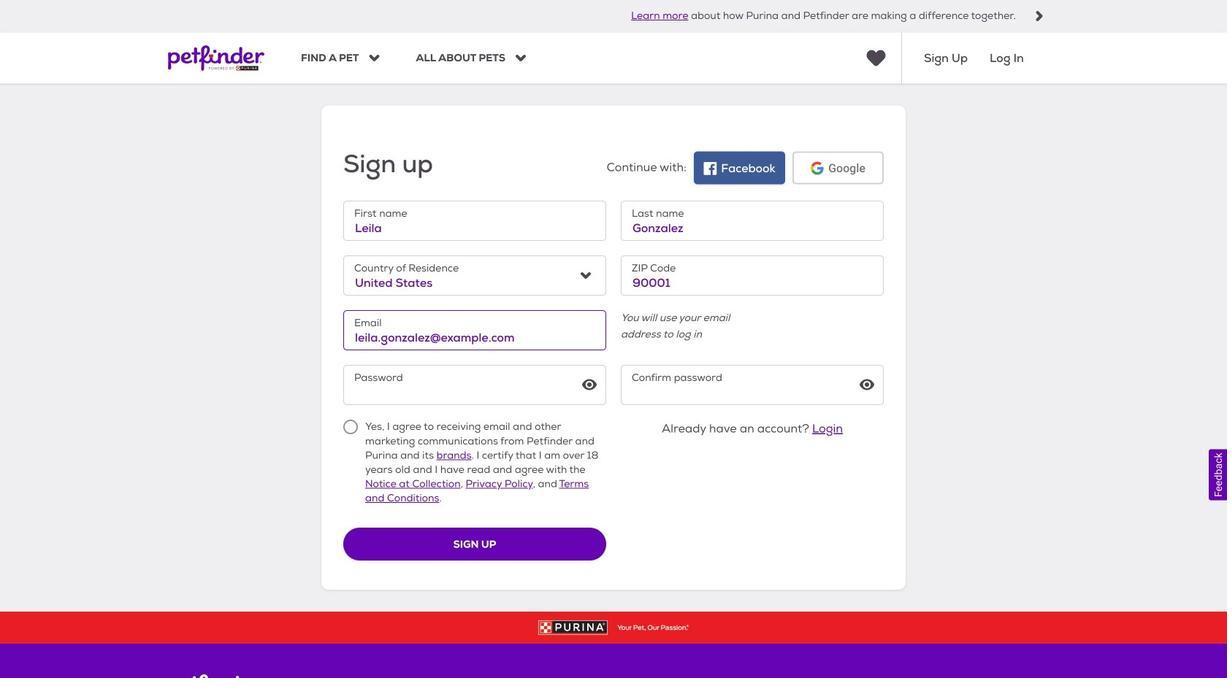 Task type: locate. For each thing, give the bounding box(es) containing it.
petfinder home image
[[168, 32, 264, 84], [168, 674, 260, 679]]

purina your pet, our passion image
[[0, 621, 1227, 635]]

list item
[[343, 447, 407, 491], [343, 617, 389, 647]]

list
[[343, 447, 407, 647]]

None password field
[[343, 365, 606, 405], [621, 365, 884, 405], [343, 365, 606, 405], [621, 365, 884, 405]]

1 vertical spatial petfinder home image
[[168, 674, 260, 679]]

1 petfinder home image from the top
[[168, 32, 264, 84]]

footer
[[0, 612, 1227, 679]]

None email field
[[343, 311, 606, 351]]

1 vertical spatial list item
[[343, 617, 389, 647]]

None text field
[[343, 201, 606, 241], [621, 201, 884, 241], [343, 201, 606, 241], [621, 201, 884, 241]]

1 list item from the top
[[343, 447, 407, 491]]

0 vertical spatial list item
[[343, 447, 407, 491]]

0 vertical spatial petfinder home image
[[168, 32, 264, 84]]

2 list item from the top
[[343, 617, 389, 647]]

ZIP Code text field
[[621, 256, 884, 296]]



Task type: describe. For each thing, give the bounding box(es) containing it.
2 petfinder home image from the top
[[168, 674, 260, 679]]



Task type: vqa. For each thing, say whether or not it's contained in the screenshot.
Mr. Bear
no



